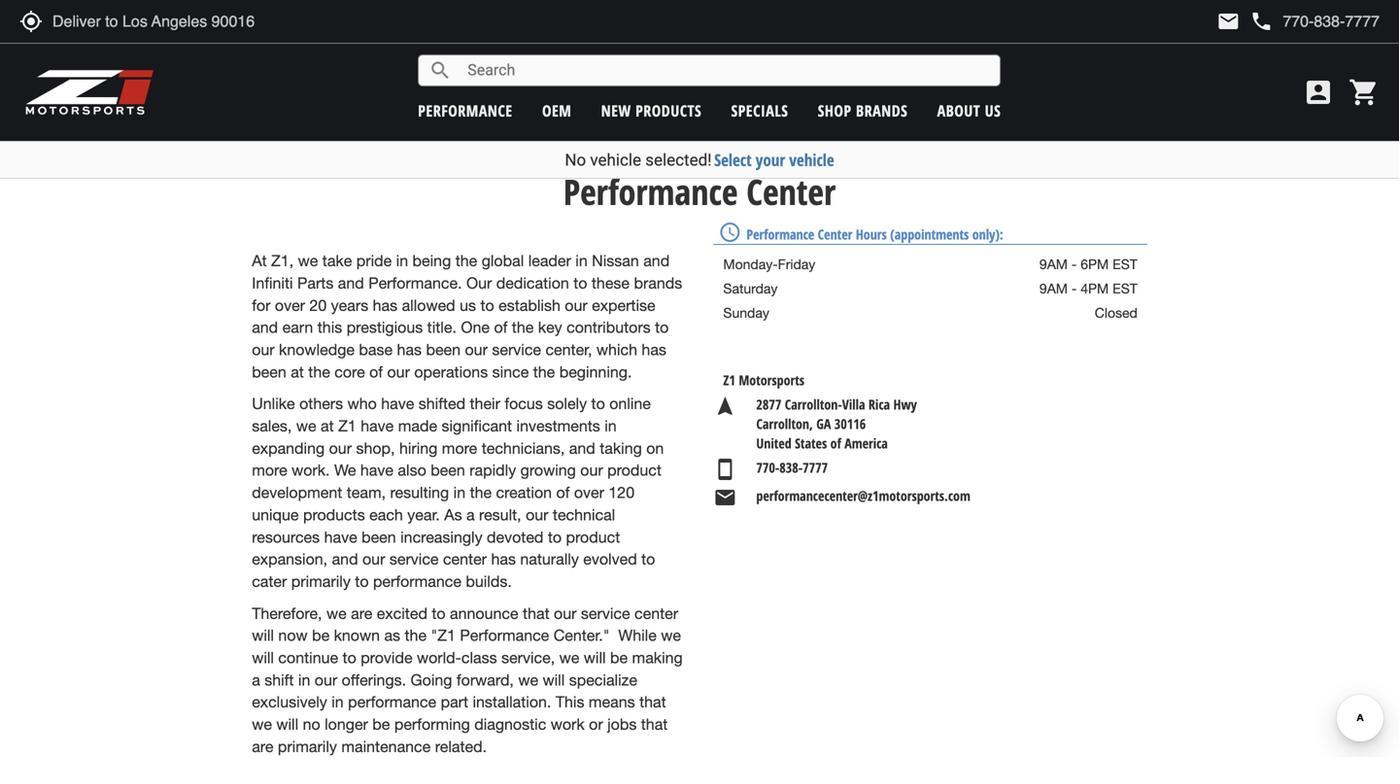 Task type: locate. For each thing, give the bounding box(es) containing it.
a inside therefore, we are excited to announce that our service center will now be known as the "z1 performance center."  while we will continue to provide world-class service, we will be making a shift in our offerings. going forward, we will specialize exclusively in performance part installation. this means that we will no longer be performing diagnostic work or jobs that are primarily maintenance related.
[[252, 671, 260, 689]]

performance down search
[[418, 100, 513, 121]]

at down "knowledge"
[[291, 363, 304, 381]]

will down exclusively at the bottom left of page
[[276, 715, 299, 733]]

1 vertical spatial primarily
[[278, 738, 337, 756]]

0 horizontal spatial center
[[443, 550, 487, 568]]

have up made
[[381, 395, 414, 413]]

over up earn
[[275, 296, 305, 314]]

1 vertical spatial at
[[321, 417, 334, 435]]

select
[[714, 149, 752, 171]]

0 horizontal spatial over
[[275, 296, 305, 314]]

rapidly
[[470, 461, 516, 479]]

the down center,
[[533, 363, 555, 381]]

est up 'closed' at the top right
[[1113, 280, 1138, 296]]

Search search field
[[452, 55, 1000, 85]]

0 vertical spatial z1
[[724, 371, 736, 389]]

primarily down no
[[278, 738, 337, 756]]

2 est from the top
[[1113, 280, 1138, 296]]

to left these
[[574, 274, 587, 292]]

1 - from the top
[[1072, 256, 1077, 272]]

we inside at z1, we take pride in being the global leader in nissan and infiniti parts and performance. our dedication to these brands for over 20 years has allowed us to establish our expertise and earn this prestigious title. one of the key contributors to our knowledge base has been our service center, which has been at the core of our operations since the beginning.
[[298, 252, 318, 270]]

1 vertical spatial center
[[818, 225, 853, 244]]

0 vertical spatial at
[[291, 363, 304, 381]]

0 vertical spatial primarily
[[291, 572, 351, 590]]

1 vertical spatial a
[[252, 671, 260, 689]]

primarily inside therefore, we are excited to announce that our service center will now be known as the "z1 performance center."  while we will continue to provide world-class service, we will be making a shift in our offerings. going forward, we will specialize exclusively in performance part installation. this means that we will no longer be performing diagnostic work or jobs that are primarily maintenance related.
[[278, 738, 337, 756]]

z1 down who
[[338, 417, 356, 435]]

z1 up navigation
[[724, 371, 736, 389]]

1 horizontal spatial a
[[467, 506, 475, 524]]

to right the evolved
[[642, 550, 655, 568]]

carrollton-
[[785, 395, 842, 414]]

been right also
[[431, 461, 465, 479]]

our down "taking"
[[581, 461, 603, 479]]

1 horizontal spatial service
[[492, 341, 541, 359]]

a left shift
[[252, 671, 260, 689]]

center left hours
[[818, 225, 853, 244]]

we down others on the bottom left of the page
[[296, 417, 316, 435]]

1 horizontal spatial be
[[373, 715, 390, 733]]

1 vertical spatial center
[[635, 604, 678, 622]]

more down expanding
[[252, 461, 287, 479]]

2 - from the top
[[1072, 280, 1077, 296]]

work
[[551, 715, 585, 733]]

to up known
[[355, 572, 369, 590]]

to
[[574, 274, 587, 292], [481, 296, 494, 314], [655, 318, 669, 336], [591, 395, 605, 413], [548, 528, 562, 546], [642, 550, 655, 568], [355, 572, 369, 590], [432, 604, 446, 622], [343, 649, 356, 667]]

1 vertical spatial -
[[1072, 280, 1077, 296]]

1 horizontal spatial are
[[351, 604, 373, 622]]

while
[[619, 627, 657, 645]]

states
[[795, 434, 827, 452]]

phone link
[[1250, 10, 1380, 33]]

2877
[[757, 395, 782, 414]]

performance down 'announce'
[[460, 627, 549, 645]]

0 vertical spatial products
[[636, 100, 702, 121]]

core
[[335, 363, 365, 381]]

-
[[1072, 256, 1077, 272], [1072, 280, 1077, 296]]

1 vertical spatial service
[[390, 550, 439, 568]]

performing
[[394, 715, 470, 733]]

1 horizontal spatial products
[[636, 100, 702, 121]]

1 horizontal spatial center
[[635, 604, 678, 622]]

center up while
[[635, 604, 678, 622]]

performance link
[[418, 100, 513, 121]]

are
[[351, 604, 373, 622], [252, 738, 274, 756]]

1 horizontal spatial more
[[442, 439, 477, 457]]

0 vertical spatial be
[[312, 627, 330, 645]]

in up "taking"
[[605, 417, 617, 435]]

center inside therefore, we are excited to announce that our service center will now be known as the "z1 performance center."  while we will continue to provide world-class service, we will be making a shift in our offerings. going forward, we will specialize exclusively in performance part installation. this means that we will no longer be performing diagnostic work or jobs that are primarily maintenance related.
[[635, 604, 678, 622]]

the down rapidly
[[470, 484, 492, 502]]

est for 9am - 6pm est
[[1113, 256, 1138, 272]]

0 vertical spatial brands
[[856, 100, 908, 121]]

our down 'naturally'
[[554, 604, 577, 622]]

9am - 4pm est
[[1040, 280, 1138, 296]]

my_location
[[19, 10, 43, 33]]

and right nissan
[[644, 252, 670, 270]]

we up specialize
[[559, 649, 580, 667]]

performance down offerings.
[[348, 693, 437, 711]]

at inside at z1, we take pride in being the global leader in nissan and infiniti parts and performance. our dedication to these brands for over 20 years has allowed us to establish our expertise and earn this prestigious title. one of the key contributors to our knowledge base has been our service center, which has been at the core of our operations since the beginning.
[[291, 363, 304, 381]]

9am left 4pm on the right of the page
[[1040, 280, 1068, 296]]

primarily down expansion,
[[291, 572, 351, 590]]

0 horizontal spatial be
[[312, 627, 330, 645]]

0 vertical spatial are
[[351, 604, 373, 622]]

in down continue
[[298, 671, 310, 689]]

product up 120
[[608, 461, 662, 479]]

0 vertical spatial a
[[467, 506, 475, 524]]

excited
[[377, 604, 428, 622]]

"z1
[[431, 627, 456, 645]]

has inside unlike others who have shifted their focus solely to online sales, we at z1 have made significant investments in expanding our shop, hiring more technicians, and taking on more work. we have also been rapidly growing our product development team, resulting in the creation of over 120 unique products each year. as a result, our technical resources have been increasingly devoted to product expansion, and our service center has naturally evolved to cater primarily to performance builds.
[[491, 550, 516, 568]]

service down increasingly in the left of the page
[[390, 550, 439, 568]]

about
[[937, 100, 981, 121]]

est for 9am - 4pm est
[[1113, 280, 1138, 296]]

2 vertical spatial that
[[641, 715, 668, 733]]

1 horizontal spatial performance
[[564, 168, 738, 215]]

significant
[[442, 417, 512, 435]]

has
[[373, 296, 398, 314], [397, 341, 422, 359], [642, 341, 667, 359], [491, 550, 516, 568]]

1 9am from the top
[[1040, 256, 1068, 272]]

2 vertical spatial service
[[581, 604, 630, 622]]

service up "since"
[[492, 341, 541, 359]]

a right as
[[467, 506, 475, 524]]

new
[[601, 100, 631, 121]]

1 vertical spatial brands
[[634, 274, 683, 292]]

installation.
[[473, 693, 551, 711]]

title.
[[427, 318, 457, 336]]

1 vertical spatial performance
[[747, 225, 815, 244]]

expertise
[[592, 296, 656, 314]]

be up maintenance at bottom
[[373, 715, 390, 733]]

1 vertical spatial products
[[303, 506, 365, 524]]

in up as
[[454, 484, 466, 502]]

in
[[396, 252, 408, 270], [576, 252, 588, 270], [605, 417, 617, 435], [454, 484, 466, 502], [298, 671, 310, 689], [332, 693, 344, 711]]

performance up excited
[[373, 572, 462, 590]]

search
[[429, 59, 452, 82]]

20
[[309, 296, 327, 314]]

est right 6pm
[[1113, 256, 1138, 272]]

jobs
[[608, 715, 637, 733]]

brands
[[856, 100, 908, 121], [634, 274, 683, 292]]

creation
[[496, 484, 552, 502]]

villa
[[842, 395, 865, 414]]

brands right shop
[[856, 100, 908, 121]]

center
[[443, 550, 487, 568], [635, 604, 678, 622]]

center down increasingly in the left of the page
[[443, 550, 487, 568]]

base
[[359, 341, 393, 359]]

2 9am from the top
[[1040, 280, 1068, 296]]

development
[[252, 484, 342, 502]]

exclusively
[[252, 693, 327, 711]]

over inside at z1, we take pride in being the global leader in nissan and infiniti parts and performance. our dedication to these brands for over 20 years has allowed us to establish our expertise and earn this prestigious title. one of the key contributors to our knowledge base has been our service center, which has been at the core of our operations since the beginning.
[[275, 296, 305, 314]]

since
[[492, 363, 529, 381]]

we inside unlike others who have shifted their focus solely to online sales, we at z1 have made significant investments in expanding our shop, hiring more technicians, and taking on more work. we have also been rapidly growing our product development team, resulting in the creation of over 120 unique products each year. as a result, our technical resources have been increasingly devoted to product expansion, and our service center has naturally evolved to cater primarily to performance builds.
[[296, 417, 316, 435]]

new products link
[[601, 100, 702, 121]]

the right as
[[405, 627, 427, 645]]

of down base
[[369, 363, 383, 381]]

2 vertical spatial performance
[[460, 627, 549, 645]]

at inside unlike others who have shifted their focus solely to online sales, we at z1 have made significant investments in expanding our shop, hiring more technicians, and taking on more work. we have also been rapidly growing our product development team, resulting in the creation of over 120 unique products each year. as a result, our technical resources have been increasingly devoted to product expansion, and our service center has naturally evolved to cater primarily to performance builds.
[[321, 417, 334, 435]]

1 horizontal spatial over
[[574, 484, 605, 502]]

vehicle right no at the top left of the page
[[590, 150, 642, 170]]

this
[[556, 693, 585, 711]]

0 horizontal spatial products
[[303, 506, 365, 524]]

1 horizontal spatial brands
[[856, 100, 908, 121]]

0 vertical spatial est
[[1113, 256, 1138, 272]]

0 vertical spatial over
[[275, 296, 305, 314]]

1 vertical spatial z1
[[338, 417, 356, 435]]

0 horizontal spatial performance
[[460, 627, 549, 645]]

0 horizontal spatial more
[[252, 461, 287, 479]]

products down "team,"
[[303, 506, 365, 524]]

related.
[[435, 738, 487, 756]]

z1 motorsports
[[724, 371, 805, 389]]

on
[[647, 439, 664, 457]]

the down establish
[[512, 318, 534, 336]]

0 horizontal spatial z1
[[338, 417, 356, 435]]

hwy
[[894, 395, 917, 414]]

are up known
[[351, 604, 373, 622]]

hours
[[856, 225, 887, 244]]

account_box link
[[1298, 77, 1339, 108]]

therefore,
[[252, 604, 322, 622]]

our down base
[[387, 363, 410, 381]]

vehicle right your
[[790, 149, 835, 171]]

1 vertical spatial over
[[574, 484, 605, 502]]

more down significant
[[442, 439, 477, 457]]

1 vertical spatial est
[[1113, 280, 1138, 296]]

that right jobs
[[641, 715, 668, 733]]

performance up "monday-friday"
[[747, 225, 815, 244]]

now
[[278, 627, 308, 645]]

no
[[303, 715, 320, 733]]

performance inside therefore, we are excited to announce that our service center will now be known as the "z1 performance center."  while we will continue to provide world-class service, we will be making a shift in our offerings. going forward, we will specialize exclusively in performance part installation. this means that we will no longer be performing diagnostic work or jobs that are primarily maintenance related.
[[460, 627, 549, 645]]

brands inside at z1, we take pride in being the global leader in nissan and infiniti parts and performance. our dedication to these brands for over 20 years has allowed us to establish our expertise and earn this prestigious title. one of the key contributors to our knowledge base has been our service center, which has been at the core of our operations since the beginning.
[[634, 274, 683, 292]]

2 horizontal spatial performance
[[747, 225, 815, 244]]

shop,
[[356, 439, 395, 457]]

2 horizontal spatial service
[[581, 604, 630, 622]]

1 vertical spatial more
[[252, 461, 287, 479]]

sunday
[[724, 305, 770, 321]]

0 vertical spatial -
[[1072, 256, 1077, 272]]

motorsports
[[739, 371, 805, 389]]

performance up nissan
[[564, 168, 738, 215]]

has right the which in the top left of the page
[[642, 341, 667, 359]]

of down ga
[[831, 434, 841, 452]]

we up making
[[661, 627, 681, 645]]

technical
[[553, 506, 615, 524]]

770-838-7777
[[757, 458, 828, 477]]

0 vertical spatial 9am
[[1040, 256, 1068, 272]]

2 horizontal spatial be
[[610, 649, 628, 667]]

our down for
[[252, 341, 275, 359]]

0 vertical spatial center
[[443, 550, 487, 568]]

1 vertical spatial product
[[566, 528, 620, 546]]

unique
[[252, 506, 299, 524]]

product down the technical at the bottom of page
[[566, 528, 620, 546]]

0 horizontal spatial vehicle
[[590, 150, 642, 170]]

phone
[[1250, 10, 1274, 33]]

world-
[[417, 649, 462, 667]]

that right means
[[640, 693, 666, 711]]

and
[[644, 252, 670, 270], [338, 274, 364, 292], [252, 318, 278, 336], [569, 439, 596, 457], [332, 550, 358, 568]]

has down devoted
[[491, 550, 516, 568]]

- for 6pm
[[1072, 256, 1077, 272]]

center up the friday
[[747, 168, 836, 215]]

shifted
[[419, 395, 466, 413]]

0 vertical spatial service
[[492, 341, 541, 359]]

1 horizontal spatial at
[[321, 417, 334, 435]]

30116
[[835, 415, 866, 433]]

navigation
[[714, 395, 737, 418]]

vehicle
[[790, 149, 835, 171], [590, 150, 642, 170]]

of
[[494, 318, 508, 336], [369, 363, 383, 381], [831, 434, 841, 452], [556, 484, 570, 502]]

expanding
[[252, 439, 325, 457]]

these
[[592, 274, 630, 292]]

- left 6pm
[[1072, 256, 1077, 272]]

0 horizontal spatial at
[[291, 363, 304, 381]]

1 vertical spatial 9am
[[1040, 280, 1068, 296]]

0 horizontal spatial are
[[252, 738, 274, 756]]

continue
[[278, 649, 338, 667]]

0 horizontal spatial service
[[390, 550, 439, 568]]

1 est from the top
[[1113, 256, 1138, 272]]

the
[[456, 252, 477, 270], [512, 318, 534, 336], [308, 363, 330, 381], [533, 363, 555, 381], [470, 484, 492, 502], [405, 627, 427, 645]]

leader
[[528, 252, 571, 270]]

2 vertical spatial performance
[[348, 693, 437, 711]]

specials
[[731, 100, 789, 121]]

we up parts
[[298, 252, 318, 270]]

access_time performance center hours (appointments only):
[[719, 221, 1004, 244]]

parts
[[297, 274, 334, 292]]

1 horizontal spatial z1
[[724, 371, 736, 389]]

offerings.
[[342, 671, 406, 689]]

to down known
[[343, 649, 356, 667]]

specials link
[[731, 100, 789, 121]]

0 horizontal spatial brands
[[634, 274, 683, 292]]

0 horizontal spatial a
[[252, 671, 260, 689]]

to right solely on the bottom of the page
[[591, 395, 605, 413]]

our down continue
[[315, 671, 337, 689]]

9am left 6pm
[[1040, 256, 1068, 272]]

service up while
[[581, 604, 630, 622]]

0 vertical spatial product
[[608, 461, 662, 479]]

and down investments
[[569, 439, 596, 457]]

products inside unlike others who have shifted their focus solely to online sales, we at z1 have made significant investments in expanding our shop, hiring more technicians, and taking on more work. we have also been rapidly growing our product development team, resulting in the creation of over 120 unique products each year. as a result, our technical resources have been increasingly devoted to product expansion, and our service center has naturally evolved to cater primarily to performance builds.
[[303, 506, 365, 524]]

over up the technical at the bottom of page
[[574, 484, 605, 502]]

we
[[298, 252, 318, 270], [296, 417, 316, 435], [327, 604, 347, 622], [661, 627, 681, 645], [559, 649, 580, 667], [518, 671, 538, 689], [252, 715, 272, 733]]

at
[[291, 363, 304, 381], [321, 417, 334, 435]]

be up continue
[[312, 627, 330, 645]]

cater
[[252, 572, 287, 590]]

that
[[523, 604, 550, 622], [640, 693, 666, 711], [641, 715, 668, 733]]

are down exclusively at the bottom left of page
[[252, 738, 274, 756]]

in up longer
[[332, 693, 344, 711]]

be up specialize
[[610, 649, 628, 667]]

1 vertical spatial performance
[[373, 572, 462, 590]]

- for 4pm
[[1072, 280, 1077, 296]]

of right one
[[494, 318, 508, 336]]

will up this
[[543, 671, 565, 689]]



Task type: describe. For each thing, give the bounding box(es) containing it.
take
[[322, 252, 352, 270]]

z1,
[[271, 252, 294, 270]]

a inside unlike others who have shifted their focus solely to online sales, we at z1 have made significant investments in expanding our shop, hiring more technicians, and taking on more work. we have also been rapidly growing our product development team, resulting in the creation of over 120 unique products each year. as a result, our technical resources have been increasingly devoted to product expansion, and our service center has naturally evolved to cater primarily to performance builds.
[[467, 506, 475, 524]]

and right expansion,
[[332, 550, 358, 568]]

to down expertise
[[655, 318, 669, 336]]

friday
[[778, 256, 816, 272]]

expansion,
[[252, 550, 328, 568]]

and up the years
[[338, 274, 364, 292]]

closed
[[1095, 305, 1138, 321]]

have down shop,
[[360, 461, 394, 479]]

service inside unlike others who have shifted their focus solely to online sales, we at z1 have made significant investments in expanding our shop, hiring more technicians, and taking on more work. we have also been rapidly growing our product development team, resulting in the creation of over 120 unique products each year. as a result, our technical resources have been increasingly devoted to product expansion, and our service center has naturally evolved to cater primarily to performance builds.
[[390, 550, 439, 568]]

4pm
[[1081, 280, 1109, 296]]

therefore, we are excited to announce that our service center will now be known as the "z1 performance center."  while we will continue to provide world-class service, we will be making a shift in our offerings. going forward, we will specialize exclusively in performance part installation. this means that we will no longer be performing diagnostic work or jobs that are primarily maintenance related.
[[252, 604, 683, 756]]

we down the service,
[[518, 671, 538, 689]]

access_time
[[719, 221, 742, 244]]

z1 inside unlike others who have shifted their focus solely to online sales, we at z1 have made significant investments in expanding our shop, hiring more technicians, and taking on more work. we have also been rapidly growing our product development team, resulting in the creation of over 120 unique products each year. as a result, our technical resources have been increasingly devoted to product expansion, and our service center has naturally evolved to cater primarily to performance builds.
[[338, 417, 356, 435]]

their
[[470, 395, 500, 413]]

1 vertical spatial that
[[640, 693, 666, 711]]

9am - 6pm est
[[1040, 256, 1138, 272]]

our down each
[[363, 550, 385, 568]]

2 vertical spatial be
[[373, 715, 390, 733]]

center,
[[546, 341, 592, 359]]

the inside unlike others who have shifted their focus solely to online sales, we at z1 have made significant investments in expanding our shop, hiring more technicians, and taking on more work. we have also been rapidly growing our product development team, resulting in the creation of over 120 unique products each year. as a result, our technical resources have been increasingly devoted to product expansion, and our service center has naturally evolved to cater primarily to performance builds.
[[470, 484, 492, 502]]

prestigious
[[347, 318, 423, 336]]

mail phone
[[1217, 10, 1274, 33]]

us
[[460, 296, 476, 314]]

email
[[714, 486, 737, 509]]

result,
[[479, 506, 522, 524]]

solely
[[547, 395, 587, 413]]

class
[[462, 649, 497, 667]]

the down "knowledge"
[[308, 363, 330, 381]]

770-838-7777 link
[[747, 458, 838, 481]]

performance inside unlike others who have shifted their focus solely to online sales, we at z1 have made significant investments in expanding our shop, hiring more technicians, and taking on more work. we have also been rapidly growing our product development team, resulting in the creation of over 120 unique products each year. as a result, our technical resources have been increasingly devoted to product expansion, and our service center has naturally evolved to cater primarily to performance builds.
[[373, 572, 462, 590]]

about us link
[[937, 100, 1001, 121]]

maintenance
[[341, 738, 431, 756]]

oem
[[542, 100, 572, 121]]

service inside therefore, we are excited to announce that our service center will now be known as the "z1 performance center."  while we will continue to provide world-class service, we will be making a shift in our offerings. going forward, we will specialize exclusively in performance part installation. this means that we will no longer be performing diagnostic work or jobs that are primarily maintenance related.
[[581, 604, 630, 622]]

mail link
[[1217, 10, 1241, 33]]

rica
[[869, 395, 890, 414]]

performance center
[[564, 168, 836, 215]]

selected!
[[646, 150, 712, 170]]

no vehicle selected! select your vehicle
[[565, 149, 835, 171]]

our up contributors
[[565, 296, 588, 314]]

we down exclusively at the bottom left of page
[[252, 715, 272, 733]]

focus
[[505, 395, 543, 413]]

0 vertical spatial performance
[[418, 100, 513, 121]]

z1 motorsports logo image
[[24, 68, 155, 117]]

primarily inside unlike others who have shifted their focus solely to online sales, we at z1 have made significant investments in expanding our shop, hiring more technicians, and taking on more work. we have also been rapidly growing our product development team, resulting in the creation of over 120 unique products each year. as a result, our technical resources have been increasingly devoted to product expansion, and our service center has naturally evolved to cater primarily to performance builds.
[[291, 572, 351, 590]]

performancecenter@z1motorsports.com link
[[747, 486, 980, 509]]

part
[[441, 693, 469, 711]]

to right "us"
[[481, 296, 494, 314]]

select your vehicle link
[[714, 149, 835, 171]]

will up shift
[[252, 649, 274, 667]]

for
[[252, 296, 271, 314]]

we up known
[[327, 604, 347, 622]]

1 vertical spatial are
[[252, 738, 274, 756]]

vehicle inside no vehicle selected! select your vehicle
[[590, 150, 642, 170]]

being
[[413, 252, 451, 270]]

allowed
[[402, 296, 456, 314]]

center inside access_time performance center hours (appointments only):
[[818, 225, 853, 244]]

your
[[756, 149, 785, 171]]

nissan
[[592, 252, 639, 270]]

have down "team,"
[[324, 528, 357, 546]]

devoted
[[487, 528, 544, 546]]

our down one
[[465, 341, 488, 359]]

monday-friday
[[724, 256, 816, 272]]

service,
[[502, 649, 555, 667]]

technicians,
[[482, 439, 565, 457]]

oem link
[[542, 100, 572, 121]]

2877 carrollton-villa rica hwy carrollton, ga 30116 united states of america
[[757, 395, 917, 452]]

also
[[398, 461, 426, 479]]

of inside 2877 carrollton-villa rica hwy carrollton, ga 30116 united states of america
[[831, 434, 841, 452]]

our up we
[[329, 439, 352, 457]]

work.
[[292, 461, 330, 479]]

performance inside therefore, we are excited to announce that our service center will now be known as the "z1 performance center."  while we will continue to provide world-class service, we will be making a shift in our offerings. going forward, we will specialize exclusively in performance part installation. this means that we will no longer be performing diagnostic work or jobs that are primarily maintenance related.
[[348, 693, 437, 711]]

to up 'naturally'
[[548, 528, 562, 546]]

investments
[[517, 417, 600, 435]]

dedication
[[496, 274, 569, 292]]

0 vertical spatial more
[[442, 439, 477, 457]]

shopping_cart
[[1349, 77, 1380, 108]]

1 vertical spatial be
[[610, 649, 628, 667]]

carrollton,
[[757, 415, 813, 433]]

naturally
[[520, 550, 579, 568]]

of inside unlike others who have shifted their focus solely to online sales, we at z1 have made significant investments in expanding our shop, hiring more technicians, and taking on more work. we have also been rapidly growing our product development team, resulting in the creation of over 120 unique products each year. as a result, our technical resources have been increasingly devoted to product expansion, and our service center has naturally evolved to cater primarily to performance builds.
[[556, 484, 570, 502]]

establish
[[499, 296, 561, 314]]

1 horizontal spatial vehicle
[[790, 149, 835, 171]]

shopping_cart link
[[1344, 77, 1380, 108]]

has down prestigious
[[397, 341, 422, 359]]

0 vertical spatial center
[[747, 168, 836, 215]]

0 vertical spatial performance
[[564, 168, 738, 215]]

770-
[[757, 458, 780, 477]]

the inside therefore, we are excited to announce that our service center will now be known as the "z1 performance center."  while we will continue to provide world-class service, we will be making a shift in our offerings. going forward, we will specialize exclusively in performance part installation. this means that we will no longer be performing diagnostic work or jobs that are primarily maintenance related.
[[405, 627, 427, 645]]

will left now
[[252, 627, 274, 645]]

the up 'our'
[[456, 252, 477, 270]]

9am for 9am - 4pm est
[[1040, 280, 1068, 296]]

over inside unlike others who have shifted their focus solely to online sales, we at z1 have made significant investments in expanding our shop, hiring more technicians, and taking on more work. we have also been rapidly growing our product development team, resulting in the creation of over 120 unique products each year. as a result, our technical resources have been increasingly devoted to product expansion, and our service center has naturally evolved to cater primarily to performance builds.
[[574, 484, 605, 502]]

builds.
[[466, 572, 512, 590]]

new products
[[601, 100, 702, 121]]

at z1, we take pride in being the global leader in nissan and infiniti parts and performance. our dedication to these brands for over 20 years has allowed us to establish our expertise and earn this prestigious title. one of the key contributors to our knowledge base has been our service center, which has been at the core of our operations since the beginning.
[[252, 252, 683, 381]]

global
[[482, 252, 524, 270]]

unlike others who have shifted their focus solely to online sales, we at z1 have made significant investments in expanding our shop, hiring more technicians, and taking on more work. we have also been rapidly growing our product development team, resulting in the creation of over 120 unique products each year. as a result, our technical resources have been increasingly devoted to product expansion, and our service center has naturally evolved to cater primarily to performance builds.
[[252, 395, 664, 590]]

each
[[369, 506, 403, 524]]

in right leader
[[576, 252, 588, 270]]

pride
[[356, 252, 392, 270]]

has up prestigious
[[373, 296, 398, 314]]

team,
[[347, 484, 386, 502]]

resulting
[[390, 484, 449, 502]]

shop brands link
[[818, 100, 908, 121]]

infiniti
[[252, 274, 293, 292]]

known
[[334, 627, 380, 645]]

will up specialize
[[584, 649, 606, 667]]

taking
[[600, 439, 642, 457]]

to up ""z1"
[[432, 604, 446, 622]]

and down for
[[252, 318, 278, 336]]

our down the creation
[[526, 506, 549, 524]]

smartphone
[[714, 458, 737, 481]]

performance inside access_time performance center hours (appointments only):
[[747, 225, 815, 244]]

forward,
[[457, 671, 514, 689]]

service inside at z1, we take pride in being the global leader in nissan and infiniti parts and performance. our dedication to these brands for over 20 years has allowed us to establish our expertise and earn this prestigious title. one of the key contributors to our knowledge base has been our service center, which has been at the core of our operations since the beginning.
[[492, 341, 541, 359]]

which
[[597, 341, 638, 359]]

who
[[348, 395, 377, 413]]

in up performance.
[[396, 252, 408, 270]]

have up shop,
[[361, 417, 394, 435]]

shop brands
[[818, 100, 908, 121]]

shift
[[265, 671, 294, 689]]

center inside unlike others who have shifted their focus solely to online sales, we at z1 have made significant investments in expanding our shop, hiring more technicians, and taking on more work. we have also been rapidly growing our product development team, resulting in the creation of over 120 unique products each year. as a result, our technical resources have been increasingly devoted to product expansion, and our service center has naturally evolved to cater primarily to performance builds.
[[443, 550, 487, 568]]

sales,
[[252, 417, 292, 435]]

resources
[[252, 528, 320, 546]]

been down each
[[362, 528, 396, 546]]

been up unlike
[[252, 363, 286, 381]]

9am for 9am - 6pm est
[[1040, 256, 1068, 272]]

been down the 'title.'
[[426, 341, 461, 359]]

0 vertical spatial that
[[523, 604, 550, 622]]



Task type: vqa. For each thing, say whether or not it's contained in the screenshot.
(Change model) link
no



